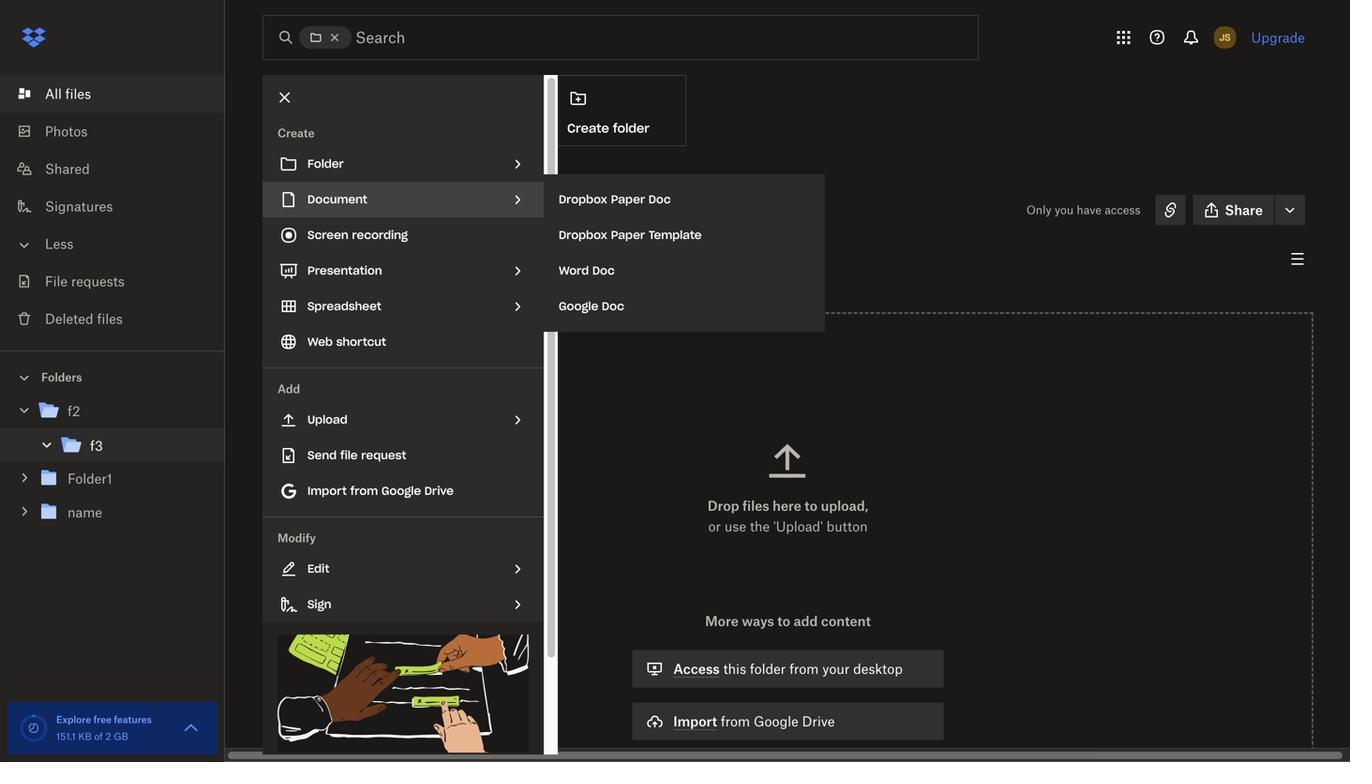 Task type: locate. For each thing, give the bounding box(es) containing it.
dropbox for dropbox paper template
[[559, 228, 608, 242]]

google inside import from google drive menu item
[[382, 484, 421, 499]]

1 vertical spatial folder
[[750, 661, 786, 677]]

more ways to add content
[[706, 614, 871, 629]]

drive down send file request menu item at the bottom of page
[[425, 484, 454, 499]]

from
[[350, 484, 378, 499], [790, 661, 819, 677], [721, 714, 751, 730]]

from down the this
[[721, 714, 751, 730]]

folder right the this
[[750, 661, 786, 677]]

all files list item
[[0, 75, 225, 113]]

f2 right /
[[326, 172, 339, 188]]

screen recording menu item
[[263, 218, 544, 253]]

doc up template
[[649, 192, 671, 207]]

dropbox paper doc
[[559, 192, 671, 207]]

1 vertical spatial f3
[[90, 438, 103, 454]]

to left the add
[[778, 614, 791, 629]]

0 horizontal spatial all
[[45, 86, 62, 102]]

1 horizontal spatial import from google drive
[[674, 714, 835, 730]]

the
[[750, 519, 770, 535]]

1 horizontal spatial f3
[[263, 197, 284, 223]]

all
[[45, 86, 62, 102], [263, 172, 279, 188]]

drive
[[425, 484, 454, 499], [803, 714, 835, 730]]

dropbox for dropbox paper doc
[[559, 192, 608, 207]]

0 vertical spatial drive
[[425, 484, 454, 499]]

less image
[[15, 236, 34, 255]]

dropbox
[[559, 192, 608, 207], [559, 228, 608, 242]]

create
[[568, 121, 610, 136], [278, 126, 315, 140]]

2 vertical spatial google
[[754, 714, 799, 730]]

0 vertical spatial to
[[805, 498, 818, 514]]

f3
[[263, 197, 284, 223], [90, 438, 103, 454]]

1 vertical spatial doc
[[593, 264, 615, 278]]

f2 link up f3 link
[[38, 399, 210, 424]]

dropbox up "dropbox paper template" at the top of the page
[[559, 192, 608, 207]]

1 horizontal spatial to
[[805, 498, 818, 514]]

0 vertical spatial dropbox
[[559, 192, 608, 207]]

all files link left /
[[263, 171, 309, 189]]

f2
[[326, 172, 339, 188], [68, 403, 80, 419]]

google down send file request menu item at the bottom of page
[[382, 484, 421, 499]]

1 horizontal spatial drive
[[803, 714, 835, 730]]

2 horizontal spatial from
[[790, 661, 819, 677]]

import from google drive inside import from google drive menu item
[[308, 484, 454, 499]]

shared link
[[15, 150, 225, 188]]

0 vertical spatial import
[[308, 484, 347, 499]]

signatures link
[[15, 188, 225, 225]]

1 horizontal spatial import
[[674, 714, 718, 730]]

doc down word doc
[[602, 299, 625, 314]]

upgrade link
[[1252, 30, 1306, 45]]

files
[[65, 86, 91, 102], [283, 172, 309, 188], [97, 311, 123, 327], [743, 498, 770, 514]]

2 paper from the top
[[611, 228, 645, 242]]

0 horizontal spatial to
[[778, 614, 791, 629]]

0 vertical spatial from
[[350, 484, 378, 499]]

folders
[[41, 371, 82, 385]]

paper down dropbox paper doc on the left top of page
[[611, 228, 645, 242]]

file requests link
[[15, 263, 225, 300]]

all files link up photos
[[15, 75, 225, 113]]

share
[[1226, 202, 1264, 218]]

1 vertical spatial dropbox
[[559, 228, 608, 242]]

folder up dropbox paper doc on the left top of page
[[613, 121, 650, 136]]

f3 inside group
[[90, 438, 103, 454]]

starred button
[[350, 244, 427, 274]]

doc right word
[[593, 264, 615, 278]]

0 horizontal spatial from
[[350, 484, 378, 499]]

folder
[[613, 121, 650, 136], [750, 661, 786, 677]]

document
[[308, 192, 368, 207]]

0 vertical spatial f2
[[326, 172, 339, 188]]

group containing f2
[[0, 391, 225, 544]]

to right here
[[805, 498, 818, 514]]

folder
[[308, 157, 344, 171]]

0 vertical spatial paper
[[611, 192, 645, 207]]

group
[[0, 391, 225, 544]]

signatures
[[45, 198, 113, 214]]

0 horizontal spatial f2 link
[[38, 399, 210, 424]]

you
[[1055, 203, 1074, 217]]

import down send
[[308, 484, 347, 499]]

2 vertical spatial doc
[[602, 299, 625, 314]]

drive inside menu item
[[425, 484, 454, 499]]

doc
[[649, 192, 671, 207], [593, 264, 615, 278], [602, 299, 625, 314]]

photos link
[[15, 113, 225, 150]]

0 horizontal spatial f2
[[68, 403, 80, 419]]

screen recording
[[308, 228, 408, 242]]

google down word
[[559, 299, 599, 314]]

1 horizontal spatial google
[[559, 299, 599, 314]]

1 paper from the top
[[611, 192, 645, 207]]

paper for doc
[[611, 192, 645, 207]]

import from google drive menu item
[[263, 474, 544, 509]]

0 horizontal spatial f3
[[90, 438, 103, 454]]

doc for word doc
[[593, 264, 615, 278]]

dropbox up word doc
[[559, 228, 608, 242]]

2 dropbox from the top
[[559, 228, 608, 242]]

0 horizontal spatial import from google drive
[[308, 484, 454, 499]]

files inside drop files here to upload, or use the 'upload' button
[[743, 498, 770, 514]]

1 vertical spatial google
[[382, 484, 421, 499]]

files up photos
[[65, 86, 91, 102]]

import
[[308, 484, 347, 499], [674, 714, 718, 730]]

1 vertical spatial f2 link
[[38, 399, 210, 424]]

0 vertical spatial import from google drive
[[308, 484, 454, 499]]

drive down your
[[803, 714, 835, 730]]

import down "access"
[[674, 714, 718, 730]]

1 horizontal spatial f2 link
[[326, 171, 339, 189]]

recents button
[[263, 244, 343, 274]]

1 vertical spatial to
[[778, 614, 791, 629]]

menu
[[263, 75, 558, 763], [544, 174, 826, 332]]

0 horizontal spatial all files link
[[15, 75, 225, 113]]

to
[[805, 498, 818, 514], [778, 614, 791, 629]]

1 horizontal spatial folder
[[750, 661, 786, 677]]

0 horizontal spatial create
[[278, 126, 315, 140]]

web shortcut menu item
[[263, 325, 544, 360]]

your
[[823, 661, 850, 677]]

presentation menu item
[[263, 253, 544, 289]]

add
[[278, 382, 300, 396]]

files down the file requests link
[[97, 311, 123, 327]]

f2 link
[[326, 171, 339, 189], [38, 399, 210, 424]]

import from google drive
[[308, 484, 454, 499], [674, 714, 835, 730]]

2 horizontal spatial google
[[754, 714, 799, 730]]

1 vertical spatial drive
[[803, 714, 835, 730]]

all files / f2
[[263, 172, 339, 188]]

google
[[559, 299, 599, 314], [382, 484, 421, 499], [754, 714, 799, 730]]

modify
[[278, 531, 316, 546]]

google down access this folder from your desktop
[[754, 714, 799, 730]]

from left your
[[790, 661, 819, 677]]

files up the the in the right bottom of the page
[[743, 498, 770, 514]]

create up dropbox paper doc on the left top of page
[[568, 121, 610, 136]]

all up photos
[[45, 86, 62, 102]]

/
[[314, 173, 321, 187]]

create down close icon
[[278, 126, 315, 140]]

file requests
[[45, 273, 125, 289]]

recording
[[352, 228, 408, 242]]

paper
[[611, 192, 645, 207], [611, 228, 645, 242]]

all inside list item
[[45, 86, 62, 102]]

1 horizontal spatial create
[[568, 121, 610, 136]]

0 horizontal spatial drive
[[425, 484, 454, 499]]

explore
[[56, 714, 91, 726]]

request
[[361, 448, 407, 463]]

1 vertical spatial import from google drive
[[674, 714, 835, 730]]

recents
[[278, 251, 328, 267]]

2
[[106, 731, 111, 743]]

0 horizontal spatial import
[[308, 484, 347, 499]]

use
[[725, 519, 747, 535]]

list
[[0, 64, 225, 351]]

shortcut
[[336, 335, 386, 349]]

dropbox image
[[15, 19, 53, 56]]

paper up "dropbox paper template" at the top of the page
[[611, 192, 645, 207]]

0 vertical spatial google
[[559, 299, 599, 314]]

f2 down "folders"
[[68, 403, 80, 419]]

drive inside more ways to add content element
[[803, 714, 835, 730]]

1 horizontal spatial all files link
[[263, 171, 309, 189]]

1 vertical spatial import
[[674, 714, 718, 730]]

screen
[[308, 228, 349, 242]]

sign
[[308, 598, 332, 612]]

edit
[[308, 562, 330, 576]]

photos
[[45, 123, 88, 139]]

files inside list item
[[65, 86, 91, 102]]

0 vertical spatial folder
[[613, 121, 650, 136]]

have
[[1077, 203, 1102, 217]]

shared
[[45, 161, 90, 177]]

1 vertical spatial f2
[[68, 403, 80, 419]]

2 vertical spatial from
[[721, 714, 751, 730]]

import from google drive down request
[[308, 484, 454, 499]]

0 vertical spatial doc
[[649, 192, 671, 207]]

word doc
[[559, 264, 615, 278]]

dropbox paper template
[[559, 228, 702, 242]]

0 horizontal spatial folder
[[613, 121, 650, 136]]

'upload'
[[774, 519, 823, 535]]

spreadsheet
[[308, 299, 382, 314]]

from down send file request
[[350, 484, 378, 499]]

send
[[308, 448, 337, 463]]

0 horizontal spatial google
[[382, 484, 421, 499]]

all left /
[[263, 172, 279, 188]]

doc for google doc
[[602, 299, 625, 314]]

file
[[45, 273, 68, 289]]

all files
[[45, 86, 91, 102]]

1 vertical spatial from
[[790, 661, 819, 677]]

f2 link right /
[[326, 171, 339, 189]]

import inside menu item
[[308, 484, 347, 499]]

menu containing folder
[[263, 75, 558, 763]]

1 vertical spatial all files link
[[263, 171, 309, 189]]

f3 down folders button
[[90, 438, 103, 454]]

1 horizontal spatial all
[[263, 172, 279, 188]]

1 vertical spatial paper
[[611, 228, 645, 242]]

spreadsheet menu item
[[263, 289, 544, 325]]

files for deleted files
[[97, 311, 123, 327]]

create inside button
[[568, 121, 610, 136]]

1 vertical spatial all
[[263, 172, 279, 188]]

import from google drive down the this
[[674, 714, 835, 730]]

files left /
[[283, 172, 309, 188]]

send file request menu item
[[263, 438, 544, 474]]

f3 down all files / f2
[[263, 197, 284, 223]]

1 dropbox from the top
[[559, 192, 608, 207]]

google inside more ways to add content element
[[754, 714, 799, 730]]

0 vertical spatial all
[[45, 86, 62, 102]]



Task type: describe. For each thing, give the bounding box(es) containing it.
0 vertical spatial f3
[[263, 197, 284, 223]]

of
[[94, 731, 103, 743]]

create folder
[[568, 121, 650, 136]]

folder inside more ways to add content element
[[750, 661, 786, 677]]

close image
[[269, 82, 301, 113]]

presentation
[[308, 264, 382, 278]]

here
[[773, 498, 802, 514]]

all for all files
[[45, 86, 62, 102]]

to inside drop files here to upload, or use the 'upload' button
[[805, 498, 818, 514]]

menu containing dropbox paper doc
[[544, 174, 826, 332]]

deleted files
[[45, 311, 123, 327]]

upload,
[[821, 498, 869, 514]]

deleted
[[45, 311, 94, 327]]

google doc
[[559, 299, 625, 314]]

sign menu item
[[263, 587, 544, 623]]

more
[[706, 614, 739, 629]]

quota usage element
[[19, 714, 49, 744]]

import from google drive inside more ways to add content element
[[674, 714, 835, 730]]

import inside more ways to add content element
[[674, 714, 718, 730]]

drop files here to upload, or use the 'upload' button
[[708, 498, 869, 535]]

0 vertical spatial all files link
[[15, 75, 225, 113]]

from inside import from google drive menu item
[[350, 484, 378, 499]]

only
[[1027, 203, 1052, 217]]

create for create
[[278, 126, 315, 140]]

only you have access
[[1027, 203, 1141, 217]]

f2 inside group
[[68, 403, 80, 419]]

deleted files link
[[15, 300, 225, 338]]

0 vertical spatial f2 link
[[326, 171, 339, 189]]

requests
[[71, 273, 125, 289]]

explore free features 151.1 kb of 2 gb
[[56, 714, 152, 743]]

create folder button
[[555, 75, 687, 146]]

starred
[[365, 251, 412, 267]]

f3 link
[[60, 434, 210, 459]]

upgrade
[[1252, 30, 1306, 45]]

151.1
[[56, 731, 76, 743]]

desktop
[[854, 661, 903, 677]]

drop
[[708, 498, 740, 514]]

this
[[724, 661, 747, 677]]

upload
[[308, 413, 348, 427]]

less
[[45, 236, 74, 252]]

free
[[93, 714, 112, 726]]

content
[[822, 614, 871, 629]]

files for drop files here to upload, or use the 'upload' button
[[743, 498, 770, 514]]

kb
[[78, 731, 92, 743]]

add
[[794, 614, 818, 629]]

folder menu item
[[263, 146, 544, 182]]

gb
[[114, 731, 128, 743]]

1 horizontal spatial from
[[721, 714, 751, 730]]

files for all files / f2
[[283, 172, 309, 188]]

button
[[827, 519, 868, 535]]

word
[[559, 264, 589, 278]]

all for all files / f2
[[263, 172, 279, 188]]

paper for template
[[611, 228, 645, 242]]

folders button
[[0, 363, 225, 391]]

web
[[308, 335, 333, 349]]

access this folder from your desktop
[[674, 661, 903, 677]]

folder inside button
[[613, 121, 650, 136]]

share button
[[1194, 195, 1275, 225]]

document menu item
[[263, 182, 544, 218]]

access
[[674, 661, 720, 677]]

edit menu item
[[263, 552, 544, 587]]

features
[[114, 714, 152, 726]]

send file request
[[308, 448, 407, 463]]

files for all files
[[65, 86, 91, 102]]

access
[[1105, 203, 1141, 217]]

ways
[[742, 614, 775, 629]]

1 horizontal spatial f2
[[326, 172, 339, 188]]

file
[[340, 448, 358, 463]]

list containing all files
[[0, 64, 225, 351]]

more ways to add content element
[[629, 611, 948, 763]]

web shortcut
[[308, 335, 386, 349]]

template
[[649, 228, 702, 242]]

create for create folder
[[568, 121, 610, 136]]

upload menu item
[[263, 402, 544, 438]]

or
[[709, 519, 721, 535]]



Task type: vqa. For each thing, say whether or not it's contained in the screenshot.
standard image
no



